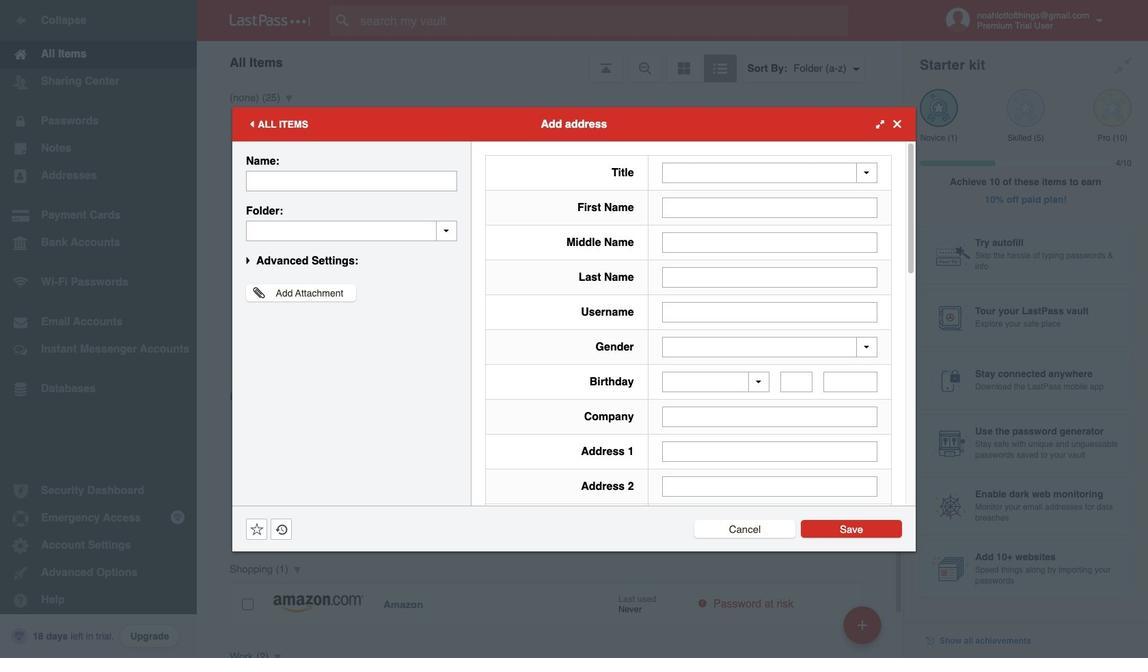Task type: vqa. For each thing, say whether or not it's contained in the screenshot.
Lastpass Image
yes



Task type: locate. For each thing, give the bounding box(es) containing it.
dialog
[[232, 107, 916, 658]]

vault options navigation
[[197, 41, 904, 82]]

None text field
[[246, 220, 457, 241], [662, 267, 878, 287], [662, 302, 878, 322], [781, 372, 813, 392], [662, 407, 878, 427], [662, 476, 878, 497], [246, 220, 457, 241], [662, 267, 878, 287], [662, 302, 878, 322], [781, 372, 813, 392], [662, 407, 878, 427], [662, 476, 878, 497]]

main navigation navigation
[[0, 0, 197, 658]]

new item navigation
[[839, 602, 890, 658]]

lastpass image
[[230, 14, 310, 27]]

None text field
[[246, 171, 457, 191], [662, 197, 878, 218], [662, 232, 878, 253], [824, 372, 878, 392], [662, 442, 878, 462], [246, 171, 457, 191], [662, 197, 878, 218], [662, 232, 878, 253], [824, 372, 878, 392], [662, 442, 878, 462]]



Task type: describe. For each thing, give the bounding box(es) containing it.
Search search field
[[330, 5, 876, 36]]

search my vault text field
[[330, 5, 876, 36]]

new item image
[[858, 620, 868, 630]]



